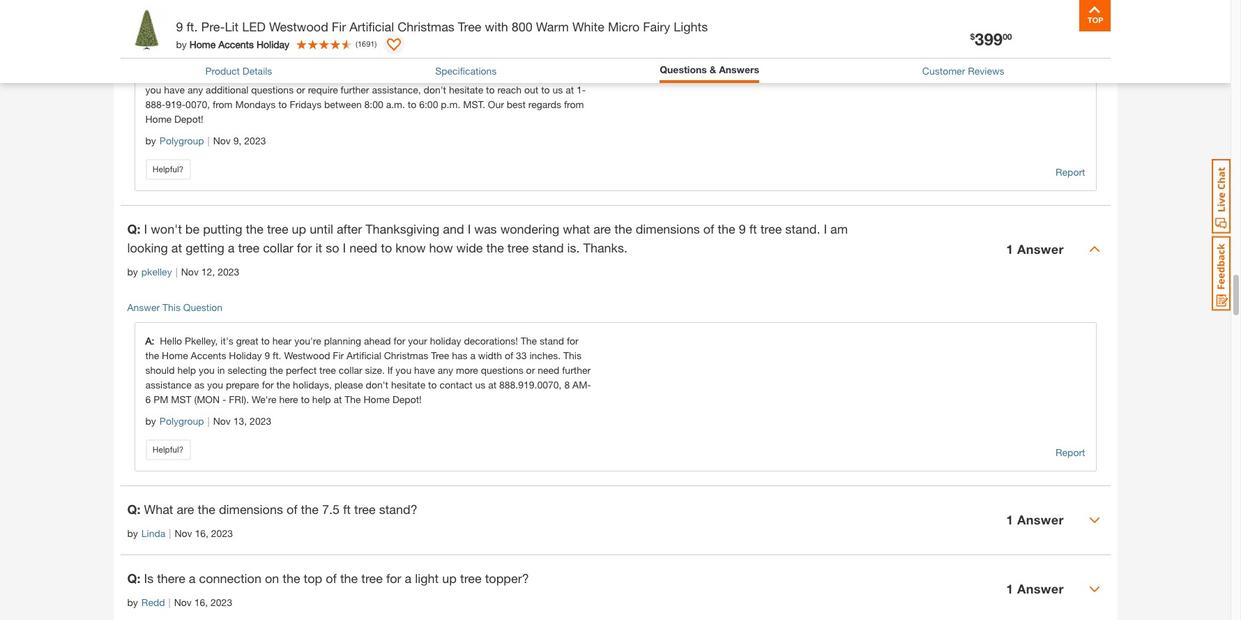 Task type: describe. For each thing, give the bounding box(es) containing it.
locking
[[498, 54, 530, 66]]

hear
[[273, 335, 292, 347]]

here
[[279, 393, 298, 405]]

as
[[194, 379, 205, 390]]

i right so
[[343, 240, 346, 255]]

ft. inside the "hello pkelley, it's great to hear you're planning ahead for your holiday decorations! the stand for the home accents holiday 9 ft. westwood fir artificial christmas tree has a width of 33 inches. this should help you in selecting the perfect tree collar size. if you have any more questions or need further assistance as you prepare for the holidays, please don't hesitate to contact us at 888.919.0070, 8 am- 6 pm mst (mon - fri). we're here to help at the home depot!"
[[273, 349, 281, 361]]

tree for with
[[458, 19, 482, 34]]

for left light
[[386, 570, 402, 586]]

if inside the "hello pkelley, it's great to hear you're planning ahead for your holiday decorations! the stand for the home accents holiday 9 ft. westwood fir artificial christmas tree has a width of 33 inches. this should help you in selecting the perfect tree collar size. if you have any more questions or need further assistance as you prepare for the holidays, please don't hesitate to contact us at 888.919.0070, 8 am- 6 pm mst (mon - fri). we're here to help at the home depot!"
[[388, 364, 393, 376]]

to left contact
[[428, 379, 437, 390]]

hello pkelley, it's great to hear you're planning ahead for your holiday decorations! the stand for the home accents holiday 9 ft. westwood fir artificial christmas tree has a width of 33 inches. this should help you in selecting the perfect tree collar size. if you have any more questions or need further assistance as you prepare for the holidays, please don't hesitate to contact us at 888.919.0070, 8 am- 6 pm mst (mon - fri). we're here to help at the home depot!
[[145, 335, 591, 405]]

9 right product image
[[176, 19, 183, 34]]

for right ahead
[[394, 335, 406, 347]]

9,
[[234, 134, 242, 146]]

(
[[356, 39, 358, 48]]

how
[[429, 240, 453, 255]]

this inside the "hello pkelley, it's great to hear you're planning ahead for your holiday decorations! the stand for the home accents holiday 9 ft. westwood fir artificial christmas tree has a width of 33 inches. this should help you in selecting the perfect tree collar size. if you have any more questions or need further assistance as you prepare for the holidays, please don't hesitate to contact us at 888.919.0070, 8 am- 6 pm mst (mon - fri). we're here to help at the home depot!"
[[564, 349, 582, 361]]

perfect inside the "hello pkelley, it's great to hear you're planning ahead for your holiday decorations! the stand for the home accents holiday 9 ft. westwood fir artificial christmas tree has a width of 33 inches. this should help you in selecting the perfect tree collar size. if you have any more questions or need further assistance as you prepare for the holidays, please don't hesitate to contact us at 888.919.0070, 8 am- 6 pm mst (mon - fri). we're here to help at the home depot!"
[[286, 364, 317, 376]]

fridays
[[290, 98, 322, 110]]

tree down wondering
[[508, 240, 529, 255]]

0070,
[[186, 98, 210, 110]]

shoes
[[496, 69, 522, 81]]

polygroup button for nov 13, 2023
[[160, 414, 204, 429]]

white
[[573, 19, 605, 34]]

$
[[971, 31, 975, 42]]

tree left until
[[267, 221, 289, 236]]

so
[[326, 240, 339, 255]]

micro
[[608, 19, 640, 34]]

1691
[[358, 39, 375, 48]]

6
[[145, 393, 151, 405]]

800
[[512, 19, 533, 34]]

answer this question link for 1st helpful? button
[[127, 21, 223, 33]]

there
[[157, 570, 185, 586]]

9 inside hi jenn! the 9 ft. westwood fir artificial christmas tree is all set with a metal locking stand featuring a 1.5'' diameter opening for the pole. it's like finding the perfect pair of shoes for your tree! if you have any additional questions or require further assistance, don't hesitate to reach out to us at 1- 888-919-0070, from mondays to fridays between 8:00 a.m. to 6:00 p.m. mst. our best regards from home depot!
[[217, 54, 223, 66]]

you right as
[[207, 379, 223, 390]]

tree left light
[[362, 570, 383, 586]]

specifications
[[435, 65, 497, 77]]

by for hi jenn! the 9 ft. westwood fir artificial christmas tree is all set with a metal locking stand featuring a 1.5'' diameter opening for the pole. it's like finding the perfect pair of shoes for your tree! if you have any additional questions or require further assistance, don't hesitate to reach out to us at 1- 888-919-0070, from mondays to fridays between 8:00 a.m. to 6:00 p.m. mst. our best regards from home depot!
[[145, 134, 156, 146]]

of inside hi jenn! the 9 ft. westwood fir artificial christmas tree is all set with a metal locking stand featuring a 1.5'' diameter opening for the pole. it's like finding the perfect pair of shoes for your tree! if you have any additional questions or require further assistance, don't hesitate to reach out to us at 1- 888-919-0070, from mondays to fridays between 8:00 a.m. to 6:00 p.m. mst. our best regards from home depot!
[[485, 69, 493, 81]]

0 vertical spatial ft.
[[187, 19, 198, 34]]

it's
[[221, 335, 234, 347]]

connection
[[199, 570, 262, 586]]

pkelley button
[[141, 264, 172, 279]]

what
[[144, 501, 173, 517]]

what
[[563, 221, 590, 236]]

fairy
[[643, 19, 671, 34]]

product
[[205, 65, 240, 77]]

to up our
[[486, 84, 495, 95]]

christmas for with
[[398, 19, 455, 34]]

home down pre-
[[190, 38, 216, 50]]

polygroup button for nov 9, 2023
[[160, 133, 204, 148]]

fir inside the "hello pkelley, it's great to hear you're planning ahead for your holiday decorations! the stand for the home accents holiday 9 ft. westwood fir artificial christmas tree has a width of 33 inches. this should help you in selecting the perfect tree collar size. if you have any more questions or need further assistance as you prepare for the holidays, please don't hesitate to contact us at 888.919.0070, 8 am- 6 pm mst (mon - fri). we're here to help at the home depot!"
[[333, 349, 344, 361]]

has
[[452, 349, 468, 361]]

we're
[[252, 393, 277, 405]]

details
[[243, 65, 272, 77]]

tree left topper? at the left
[[460, 570, 482, 586]]

pole.
[[326, 69, 348, 81]]

customer reviews
[[923, 65, 1005, 77]]

don't inside the "hello pkelley, it's great to hear you're planning ahead for your holiday decorations! the stand for the home accents holiday 9 ft. westwood fir artificial christmas tree has a width of 33 inches. this should help you in selecting the perfect tree collar size. if you have any more questions or need further assistance as you prepare for the holidays, please don't hesitate to contact us at 888.919.0070, 8 am- 6 pm mst (mon - fri). we're here to help at the home depot!"
[[366, 379, 389, 390]]

9 ft. pre-lit led westwood fir artificial christmas tree with 800 warm white micro fairy lights
[[176, 19, 708, 34]]

tree!
[[561, 69, 580, 81]]

question for 1st helpful? button
[[183, 21, 223, 33]]

a right there
[[189, 570, 196, 586]]

2 helpful? button from the top
[[145, 439, 191, 460]]

more
[[456, 364, 478, 376]]

is
[[405, 54, 412, 66]]

pm
[[154, 393, 168, 405]]

for up out
[[525, 69, 537, 81]]

mondays
[[235, 98, 276, 110]]

question for first helpful? button from the bottom
[[183, 301, 223, 313]]

don't inside hi jenn! the 9 ft. westwood fir artificial christmas tree is all set with a metal locking stand featuring a 1.5'' diameter opening for the pole. it's like finding the perfect pair of shoes for your tree! if you have any additional questions or require further assistance, don't hesitate to reach out to us at 1- 888-919-0070, from mondays to fridays between 8:00 a.m. to 6:00 p.m. mst. our best regards from home depot!
[[424, 84, 446, 95]]

you inside hi jenn! the 9 ft. westwood fir artificial christmas tree is all set with a metal locking stand featuring a 1.5'' diameter opening for the pole. it's like finding the perfect pair of shoes for your tree! if you have any additional questions or require further assistance, don't hesitate to reach out to us at 1- 888-919-0070, from mondays to fridays between 8:00 a.m. to 6:00 p.m. mst. our best regards from home depot!
[[145, 84, 161, 95]]

or inside the "hello pkelley, it's great to hear you're planning ahead for your holiday decorations! the stand for the home accents holiday 9 ft. westwood fir artificial christmas tree has a width of 33 inches. this should help you in selecting the perfect tree collar size. if you have any more questions or need further assistance as you prepare for the holidays, please don't hesitate to contact us at 888.919.0070, 8 am- 6 pm mst (mon - fri). we're here to help at the home depot!"
[[526, 364, 535, 376]]

-
[[223, 393, 226, 405]]

nov down there
[[174, 596, 192, 608]]

ahead
[[364, 335, 391, 347]]

tree left stand.
[[761, 221, 782, 236]]

am
[[831, 221, 848, 236]]

wide
[[457, 240, 483, 255]]

won't
[[151, 221, 182, 236]]

caret image
[[1089, 515, 1100, 526]]

2 vertical spatial the
[[345, 393, 361, 405]]

a inside the "hello pkelley, it's great to hear you're planning ahead for your holiday decorations! the stand for the home accents holiday 9 ft. westwood fir artificial christmas tree has a width of 33 inches. this should help you in selecting the perfect tree collar size. if you have any more questions or need further assistance as you prepare for the holidays, please don't hesitate to contact us at 888.919.0070, 8 am- 6 pm mst (mon - fri). we're here to help at the home depot!"
[[470, 349, 476, 361]]

)
[[375, 39, 377, 48]]

are inside i won't be putting the tree up until after thanksgiving and i was wondering what are the dimensions of the 9 ft tree stand. i am looking at getting a tree collar for it so i need to know how wide the tree stand is. thanks.
[[594, 221, 611, 236]]

polygroup for nov 9, 2023
[[160, 134, 204, 146]]

your inside the "hello pkelley, it's great to hear you're planning ahead for your holiday decorations! the stand for the home accents holiday 9 ft. westwood fir artificial christmas tree has a width of 33 inches. this should help you in selecting the perfect tree collar size. if you have any more questions or need further assistance as you prepare for the holidays, please don't hesitate to contact us at 888.919.0070, 8 am- 6 pm mst (mon - fri). we're here to help at the home depot!"
[[408, 335, 427, 347]]

16, for the
[[195, 527, 209, 539]]

at down width at left bottom
[[488, 379, 497, 390]]

helpful? for first helpful? button from the bottom
[[153, 444, 184, 455]]

1 vertical spatial are
[[177, 501, 194, 517]]

between
[[324, 98, 362, 110]]

2023 for ft.
[[244, 134, 266, 146]]

caret image for i won't be putting the tree up until after thanksgiving and i was wondering what are the dimensions of the 9 ft tree stand. i am looking at getting a tree collar for it so i need to know how wide the tree stand is. thanks.
[[1089, 244, 1100, 255]]

planning
[[324, 335, 361, 347]]

tree inside the "hello pkelley, it's great to hear you're planning ahead for your holiday decorations! the stand for the home accents holiday 9 ft. westwood fir artificial christmas tree has a width of 33 inches. this should help you in selecting the perfect tree collar size. if you have any more questions or need further assistance as you prepare for the holidays, please don't hesitate to contact us at 888.919.0070, 8 am- 6 pm mst (mon - fri). we're here to help at the home depot!"
[[431, 349, 449, 361]]

stand inside the "hello pkelley, it's great to hear you're planning ahead for your holiday decorations! the stand for the home accents holiday 9 ft. westwood fir artificial christmas tree has a width of 33 inches. this should help you in selecting the perfect tree collar size. if you have any more questions or need further assistance as you prepare for the holidays, please don't hesitate to contact us at 888.919.0070, 8 am- 6 pm mst (mon - fri). we're here to help at the home depot!"
[[540, 335, 564, 347]]

know
[[396, 240, 426, 255]]

jenn!
[[172, 54, 196, 66]]

6:00
[[419, 98, 438, 110]]

by polygroup | nov 9, 2023
[[145, 134, 266, 146]]

was
[[475, 221, 497, 236]]

polygroup for nov 13, 2023
[[160, 415, 204, 427]]

2023 for to
[[250, 415, 272, 427]]

q: what are the dimensions of the 7.5 ft tree stand?
[[127, 501, 418, 517]]

2 from from the left
[[564, 98, 584, 110]]

collar inside i won't be putting the tree up until after thanksgiving and i was wondering what are the dimensions of the 9 ft tree stand. i am looking at getting a tree collar for it so i need to know how wide the tree stand is. thanks.
[[263, 240, 294, 255]]

1 vertical spatial the
[[521, 335, 537, 347]]

8:00
[[365, 98, 384, 110]]

artificial for ft.
[[299, 54, 334, 66]]

tree left stand?
[[354, 501, 376, 517]]

nov right linda
[[175, 527, 192, 539]]

on
[[265, 570, 279, 586]]

top button
[[1080, 0, 1111, 31]]

contact
[[440, 379, 473, 390]]

linda button
[[141, 526, 166, 540]]

hello
[[160, 335, 182, 347]]

0 vertical spatial holiday
[[257, 38, 290, 50]]

p.m.
[[441, 98, 461, 110]]

by up jenn!
[[176, 38, 187, 50]]

| for i won't be putting the tree up until after thanksgiving and i was wondering what are the dimensions of the 9 ft tree stand. i am looking at getting a tree collar for it so i need to know how wide the tree stand is. thanks.
[[176, 266, 178, 277]]

answers
[[719, 63, 760, 75]]

assistance
[[145, 379, 192, 390]]

questions & answers
[[660, 63, 760, 75]]

lights
[[674, 19, 708, 34]]

1 vertical spatial dimensions
[[219, 501, 283, 517]]

9 inside the "hello pkelley, it's great to hear you're planning ahead for your holiday decorations! the stand for the home accents holiday 9 ft. westwood fir artificial christmas tree has a width of 33 inches. this should help you in selecting the perfect tree collar size. if you have any more questions or need further assistance as you prepare for the holidays, please don't hesitate to contact us at 888.919.0070, 8 am- 6 pm mst (mon - fri). we're here to help at the home depot!"
[[265, 349, 270, 361]]

1 vertical spatial help
[[312, 393, 331, 405]]

answer this question link for first helpful? button from the bottom
[[127, 301, 223, 313]]

report for first helpful? button from the bottom
[[1056, 446, 1086, 458]]

by pkelley | nov 12, 2023
[[127, 266, 239, 277]]

display image
[[387, 38, 401, 52]]

additional
[[206, 84, 249, 95]]

top
[[304, 570, 322, 586]]

a up pair
[[464, 54, 469, 66]]

i left am
[[824, 221, 827, 236]]

home down size.
[[364, 393, 390, 405]]

until
[[310, 221, 333, 236]]

christmas inside the "hello pkelley, it's great to hear you're planning ahead for your holiday decorations! the stand for the home accents holiday 9 ft. westwood fir artificial christmas tree has a width of 33 inches. this should help you in selecting the perfect tree collar size. if you have any more questions or need further assistance as you prepare for the holidays, please don't hesitate to contact us at 888.919.0070, 8 am- 6 pm mst (mon - fri). we're here to help at the home depot!"
[[384, 349, 428, 361]]

is
[[144, 570, 154, 586]]

| right 'linda' button at bottom
[[169, 527, 171, 539]]

nov for the
[[213, 134, 231, 146]]

decorations!
[[464, 335, 518, 347]]

pair
[[466, 69, 482, 81]]

to inside i won't be putting the tree up until after thanksgiving and i was wondering what are the dimensions of the 9 ft tree stand. i am looking at getting a tree collar for it so i need to know how wide the tree stand is. thanks.
[[381, 240, 392, 255]]

at down please at the bottom left
[[334, 393, 342, 405]]

ft inside i won't be putting the tree up until after thanksgiving and i was wondering what are the dimensions of the 9 ft tree stand. i am looking at getting a tree collar for it so i need to know how wide the tree stand is. thanks.
[[750, 221, 757, 236]]

399
[[975, 29, 1003, 49]]

1 for what are the dimensions of the 7.5 ft tree stand?
[[1007, 512, 1014, 528]]

0 vertical spatial accents
[[218, 38, 254, 50]]

metal
[[472, 54, 496, 66]]

pre-
[[201, 19, 225, 34]]

a left light
[[405, 570, 412, 586]]

home down hello
[[162, 349, 188, 361]]

our
[[488, 98, 504, 110]]

you right size.
[[396, 364, 412, 376]]

am-
[[573, 379, 591, 390]]

feedback link image
[[1212, 236, 1231, 311]]

you're
[[294, 335, 321, 347]]

i up the looking
[[144, 221, 147, 236]]

for up we're
[[262, 379, 274, 390]]

hesitate inside hi jenn! the 9 ft. westwood fir artificial christmas tree is all set with a metal locking stand featuring a 1.5'' diameter opening for the pole. it's like finding the perfect pair of shoes for your tree! if you have any additional questions or require further assistance, don't hesitate to reach out to us at 1- 888-919-0070, from mondays to fridays between 8:00 a.m. to 6:00 p.m. mst. our best regards from home depot!
[[449, 84, 484, 95]]

tree for is
[[384, 54, 402, 66]]

33
[[516, 349, 527, 361]]

any inside hi jenn! the 9 ft. westwood fir artificial christmas tree is all set with a metal locking stand featuring a 1.5'' diameter opening for the pole. it's like finding the perfect pair of shoes for your tree! if you have any additional questions or require further assistance, don't hesitate to reach out to us at 1- 888-919-0070, from mondays to fridays between 8:00 a.m. to 6:00 p.m. mst. our best regards from home depot!
[[188, 84, 203, 95]]

opening
[[257, 69, 293, 81]]

by linda | nov 16, 2023
[[127, 527, 233, 539]]

2023 up 'connection'
[[211, 527, 233, 539]]

a.m.
[[386, 98, 405, 110]]

| right the redd
[[168, 596, 171, 608]]



Task type: locate. For each thing, give the bounding box(es) containing it.
1 vertical spatial stand
[[533, 240, 564, 255]]

finding
[[384, 69, 413, 81]]

by left the redd
[[127, 596, 138, 608]]

of inside i won't be putting the tree up until after thanksgiving and i was wondering what are the dimensions of the 9 ft tree stand. i am looking at getting a tree collar for it so i need to know how wide the tree stand is. thanks.
[[704, 221, 715, 236]]

tree
[[267, 221, 289, 236], [761, 221, 782, 236], [238, 240, 260, 255], [508, 240, 529, 255], [319, 364, 336, 376], [354, 501, 376, 517], [362, 570, 383, 586], [460, 570, 482, 586]]

1-
[[577, 84, 586, 95]]

2 vertical spatial christmas
[[384, 349, 428, 361]]

to left fridays
[[278, 98, 287, 110]]

for up "8" on the bottom left of page
[[567, 335, 579, 347]]

westwood
[[269, 19, 328, 34], [237, 54, 283, 66], [284, 349, 330, 361]]

0 vertical spatial artificial
[[350, 19, 394, 34]]

hesitate inside the "hello pkelley, it's great to hear you're planning ahead for your holiday decorations! the stand for the home accents holiday 9 ft. westwood fir artificial christmas tree has a width of 33 inches. this should help you in selecting the perfect tree collar size. if you have any more questions or need further assistance as you prepare for the holidays, please don't hesitate to contact us at 888.919.0070, 8 am- 6 pm mst (mon - fri). we're here to help at the home depot!"
[[391, 379, 426, 390]]

this right 'inches.'
[[564, 349, 582, 361]]

1 horizontal spatial dimensions
[[636, 221, 700, 236]]

if right tree!
[[583, 69, 589, 81]]

after
[[337, 221, 362, 236]]

0 vertical spatial q:
[[127, 221, 141, 236]]

tree inside hi jenn! the 9 ft. westwood fir artificial christmas tree is all set with a metal locking stand featuring a 1.5'' diameter opening for the pole. it's like finding the perfect pair of shoes for your tree! if you have any additional questions or require further assistance, don't hesitate to reach out to us at 1- 888-919-0070, from mondays to fridays between 8:00 a.m. to 6:00 p.m. mst. our best regards from home depot!
[[384, 54, 402, 66]]

further inside hi jenn! the 9 ft. westwood fir artificial christmas tree is all set with a metal locking stand featuring a 1.5'' diameter opening for the pole. it's like finding the perfect pair of shoes for your tree! if you have any additional questions or require further assistance, don't hesitate to reach out to us at 1- 888-919-0070, from mondays to fridays between 8:00 a.m. to 6:00 p.m. mst. our best regards from home depot!
[[341, 84, 369, 95]]

tree up 'holidays,'
[[319, 364, 336, 376]]

holidays,
[[293, 379, 332, 390]]

1 vertical spatial christmas
[[337, 54, 381, 66]]

artificial up size.
[[347, 349, 381, 361]]

diameter
[[216, 69, 255, 81]]

0 vertical spatial stand
[[532, 54, 557, 66]]

by for hello pkelley, it's great to hear you're planning ahead for your holiday decorations! the stand for the home accents holiday 9 ft. westwood fir artificial christmas tree has a width of 33 inches. this should help you in selecting the perfect tree collar size. if you have any more questions or need further assistance as you prepare for the holidays, please don't hesitate to contact us at 888.919.0070, 8 am- 6 pm mst (mon - fri). we're here to help at the home depot!
[[145, 415, 156, 427]]

led
[[242, 19, 266, 34]]

0 vertical spatial up
[[292, 221, 306, 236]]

1 vertical spatial accents
[[191, 349, 226, 361]]

have up 919-
[[164, 84, 185, 95]]

mst
[[171, 393, 192, 405]]

dimensions inside i won't be putting the tree up until after thanksgiving and i was wondering what are the dimensions of the 9 ft tree stand. i am looking at getting a tree collar for it so i need to know how wide the tree stand is. thanks.
[[636, 221, 700, 236]]

fri).
[[229, 393, 249, 405]]

0 vertical spatial answer this question link
[[127, 21, 223, 33]]

1 report from the top
[[1056, 166, 1086, 178]]

9 down by home accents holiday
[[217, 54, 223, 66]]

2023 for the
[[218, 266, 239, 277]]

16, right linda
[[195, 527, 209, 539]]

nov left 12,
[[181, 266, 199, 277]]

1 helpful? from the top
[[153, 164, 184, 174]]

0 vertical spatial caret image
[[1089, 244, 1100, 255]]

help up as
[[177, 364, 196, 376]]

| down (mon on the left of page
[[208, 415, 210, 427]]

0 vertical spatial us
[[553, 84, 563, 95]]

at inside hi jenn! the 9 ft. westwood fir artificial christmas tree is all set with a metal locking stand featuring a 1.5'' diameter opening for the pole. it's like finding the perfect pair of shoes for your tree! if you have any additional questions or require further assistance, don't hesitate to reach out to us at 1- 888-919-0070, from mondays to fridays between 8:00 a.m. to 6:00 p.m. mst. our best regards from home depot!
[[566, 84, 574, 95]]

christmas
[[398, 19, 455, 34], [337, 54, 381, 66], [384, 349, 428, 361]]

your inside hi jenn! the 9 ft. westwood fir artificial christmas tree is all set with a metal locking stand featuring a 1.5'' diameter opening for the pole. it's like finding the perfect pair of shoes for your tree! if you have any additional questions or require further assistance, don't hesitate to reach out to us at 1- 888-919-0070, from mondays to fridays between 8:00 a.m. to 6:00 p.m. mst. our best regards from home depot!
[[539, 69, 559, 81]]

by for what are the dimensions of the 7.5 ft tree stand?
[[127, 527, 138, 539]]

00
[[1003, 31, 1013, 42]]

1 answer this question link from the top
[[127, 21, 223, 33]]

westwood right led
[[269, 19, 328, 34]]

1 vertical spatial polygroup
[[160, 415, 204, 427]]

depot!
[[174, 113, 204, 125], [393, 393, 422, 405]]

9 left stand.
[[739, 221, 746, 236]]

stand right locking at the top left
[[532, 54, 557, 66]]

home down 888-
[[145, 113, 172, 125]]

reviews
[[968, 65, 1005, 77]]

2 vertical spatial this
[[564, 349, 582, 361]]

assistance,
[[372, 84, 421, 95]]

a: up should
[[145, 335, 160, 347]]

holiday inside the "hello pkelley, it's great to hear you're planning ahead for your holiday decorations! the stand for the home accents holiday 9 ft. westwood fir artificial christmas tree has a width of 33 inches. this should help you in selecting the perfect tree collar size. if you have any more questions or need further assistance as you prepare for the holidays, please don't hesitate to contact us at 888.919.0070, 8 am- 6 pm mst (mon - fri). we're here to help at the home depot!"
[[229, 349, 262, 361]]

1 vertical spatial helpful?
[[153, 444, 184, 455]]

0 vertical spatial further
[[341, 84, 369, 95]]

1 horizontal spatial don't
[[424, 84, 446, 95]]

us up regards
[[553, 84, 563, 95]]

1 vertical spatial fir
[[286, 54, 297, 66]]

fir inside hi jenn! the 9 ft. westwood fir artificial christmas tree is all set with a metal locking stand featuring a 1.5'' diameter opening for the pole. it's like finding the perfect pair of shoes for your tree! if you have any additional questions or require further assistance, don't hesitate to reach out to us at 1- 888-919-0070, from mondays to fridays between 8:00 a.m. to 6:00 p.m. mst. our best regards from home depot!
[[286, 54, 297, 66]]

1 vertical spatial holiday
[[229, 349, 262, 361]]

up inside i won't be putting the tree up until after thanksgiving and i was wondering what are the dimensions of the 9 ft tree stand. i am looking at getting a tree collar for it so i need to know how wide the tree stand is. thanks.
[[292, 221, 306, 236]]

thanks.
[[584, 240, 628, 255]]

product image image
[[124, 7, 169, 52]]

1 polygroup button from the top
[[160, 133, 204, 148]]

1 vertical spatial answer this question
[[127, 301, 223, 313]]

1 horizontal spatial further
[[562, 364, 591, 376]]

1 vertical spatial questions
[[481, 364, 524, 376]]

q:
[[127, 221, 141, 236], [127, 501, 141, 517], [127, 570, 141, 586]]

caret image
[[1089, 244, 1100, 255], [1089, 584, 1100, 595]]

westwood for led
[[269, 19, 328, 34]]

hesitate left contact
[[391, 379, 426, 390]]

1 horizontal spatial questions
[[481, 364, 524, 376]]

1 vertical spatial don't
[[366, 379, 389, 390]]

wondering
[[501, 221, 560, 236]]

1 vertical spatial report button
[[1056, 445, 1086, 460]]

answer this question for first helpful? button from the bottom
[[127, 301, 223, 313]]

1 helpful? button from the top
[[145, 159, 191, 180]]

holiday
[[257, 38, 290, 50], [229, 349, 262, 361]]

question
[[183, 21, 223, 33], [183, 301, 223, 313]]

answer
[[127, 21, 160, 33], [1018, 241, 1065, 257], [127, 301, 160, 313], [1018, 512, 1065, 528], [1018, 581, 1065, 597]]

artificial for led
[[350, 19, 394, 34]]

12,
[[201, 266, 215, 277]]

by for is there a connection on the top of the tree for a light up tree topper?
[[127, 596, 138, 608]]

lit
[[225, 19, 239, 34]]

0 vertical spatial collar
[[263, 240, 294, 255]]

2 polygroup button from the top
[[160, 414, 204, 429]]

your
[[539, 69, 559, 81], [408, 335, 427, 347]]

accents down lit
[[218, 38, 254, 50]]

2 a: from the top
[[145, 335, 160, 347]]

up
[[292, 221, 306, 236], [442, 570, 457, 586]]

0 vertical spatial a:
[[145, 54, 160, 66]]

helpful? for 1st helpful? button
[[153, 164, 184, 174]]

q: for q: is there a connection on the top of the tree for a light up tree topper?
[[127, 570, 141, 586]]

0 horizontal spatial have
[[164, 84, 185, 95]]

by polygroup | nov 13, 2023
[[145, 415, 272, 427]]

tree up "metal"
[[458, 19, 482, 34]]

collar inside the "hello pkelley, it's great to hear you're planning ahead for your holiday decorations! the stand for the home accents holiday 9 ft. westwood fir artificial christmas tree has a width of 33 inches. this should help you in selecting the perfect tree collar size. if you have any more questions or need further assistance as you prepare for the holidays, please don't hesitate to contact us at 888.919.0070, 8 am- 6 pm mst (mon - fri). we're here to help at the home depot!"
[[339, 364, 363, 376]]

1 horizontal spatial with
[[485, 19, 508, 34]]

0 vertical spatial if
[[583, 69, 589, 81]]

0 vertical spatial are
[[594, 221, 611, 236]]

putting
[[203, 221, 242, 236]]

0 horizontal spatial collar
[[263, 240, 294, 255]]

1 1 from the top
[[1007, 241, 1014, 257]]

us inside the "hello pkelley, it's great to hear you're planning ahead for your holiday decorations! the stand for the home accents holiday 9 ft. westwood fir artificial christmas tree has a width of 33 inches. this should help you in selecting the perfect tree collar size. if you have any more questions or need further assistance as you prepare for the holidays, please don't hesitate to contact us at 888.919.0070, 8 am- 6 pm mst (mon - fri). we're here to help at the home depot!"
[[475, 379, 486, 390]]

q: is there a connection on the top of the tree for a light up tree topper?
[[127, 570, 529, 586]]

0 vertical spatial answer this question
[[127, 21, 223, 33]]

1 vertical spatial polygroup button
[[160, 414, 204, 429]]

1 vertical spatial a:
[[145, 335, 160, 347]]

westwood inside hi jenn! the 9 ft. westwood fir artificial christmas tree is all set with a metal locking stand featuring a 1.5'' diameter opening for the pole. it's like finding the perfect pair of shoes for your tree! if you have any additional questions or require further assistance, don't hesitate to reach out to us at 1- 888-919-0070, from mondays to fridays between 8:00 a.m. to 6:00 p.m. mst. our best regards from home depot!
[[237, 54, 283, 66]]

a inside i won't be putting the tree up until after thanksgiving and i was wondering what are the dimensions of the 9 ft tree stand. i am looking at getting a tree collar for it so i need to know how wide the tree stand is. thanks.
[[228, 240, 235, 255]]

artificial up pole.
[[299, 54, 334, 66]]

2 vertical spatial 1
[[1007, 581, 1014, 597]]

0 vertical spatial westwood
[[269, 19, 328, 34]]

| right pkelley
[[176, 266, 178, 277]]

stand.
[[786, 221, 821, 236]]

2 q: from the top
[[127, 501, 141, 517]]

topper?
[[485, 570, 529, 586]]

1 horizontal spatial depot!
[[393, 393, 422, 405]]

1 from from the left
[[213, 98, 233, 110]]

2023
[[244, 134, 266, 146], [218, 266, 239, 277], [250, 415, 272, 427], [211, 527, 233, 539], [211, 596, 232, 608]]

of inside the "hello pkelley, it's great to hear you're planning ahead for your holiday decorations! the stand for the home accents holiday 9 ft. westwood fir artificial christmas tree has a width of 33 inches. this should help you in selecting the perfect tree collar size. if you have any more questions or need further assistance as you prepare for the holidays, please don't hesitate to contact us at 888.919.0070, 8 am- 6 pm mst (mon - fri). we're here to help at the home depot!"
[[505, 349, 514, 361]]

for right opening
[[295, 69, 307, 81]]

1 vertical spatial westwood
[[237, 54, 283, 66]]

polygroup button down 919-
[[160, 133, 204, 148]]

0 vertical spatial report button
[[1056, 164, 1086, 180]]

helpful? button down by polygroup | nov 13, 2023
[[145, 439, 191, 460]]

questions inside hi jenn! the 9 ft. westwood fir artificial christmas tree is all set with a metal locking stand featuring a 1.5'' diameter opening for the pole. it's like finding the perfect pair of shoes for your tree! if you have any additional questions or require further assistance, don't hesitate to reach out to us at 1- 888-919-0070, from mondays to fridays between 8:00 a.m. to 6:00 p.m. mst. our best regards from home depot!
[[251, 84, 294, 95]]

by for i won't be putting the tree up until after thanksgiving and i was wondering what are the dimensions of the 9 ft tree stand. i am looking at getting a tree collar for it so i need to know how wide the tree stand is. thanks.
[[127, 266, 138, 277]]

1 1 answer from the top
[[1007, 241, 1065, 257]]

answer this question for 1st helpful? button
[[127, 21, 223, 33]]

q: for q: what are the dimensions of the 7.5 ft tree stand?
[[127, 501, 141, 517]]

to left know
[[381, 240, 392, 255]]

help down 'holidays,'
[[312, 393, 331, 405]]

at
[[566, 84, 574, 95], [171, 240, 182, 255], [488, 379, 497, 390], [334, 393, 342, 405]]

| left 9,
[[208, 134, 210, 146]]

product details
[[205, 65, 272, 77]]

2 report button from the top
[[1056, 445, 1086, 460]]

888-
[[145, 98, 166, 110]]

westwood for ft.
[[237, 54, 283, 66]]

or up "888.919.0070,"
[[526, 364, 535, 376]]

collar up please at the bottom left
[[339, 364, 363, 376]]

this for first helpful? button from the bottom's the answer this question link
[[163, 301, 181, 313]]

fir up opening
[[286, 54, 297, 66]]

919-
[[166, 98, 186, 110]]

questions
[[251, 84, 294, 95], [481, 364, 524, 376]]

3 1 from the top
[[1007, 581, 1014, 597]]

caret image for is there a connection on the top of the tree for a light up tree topper?
[[1089, 584, 1100, 595]]

0 vertical spatial report
[[1056, 166, 1086, 178]]

live chat image
[[1212, 159, 1231, 234]]

1.5''
[[194, 69, 213, 81]]

2 report from the top
[[1056, 446, 1086, 458]]

your left the holiday
[[408, 335, 427, 347]]

inches.
[[530, 349, 561, 361]]

1 vertical spatial 1
[[1007, 512, 1014, 528]]

stand up 'inches.'
[[540, 335, 564, 347]]

any
[[188, 84, 203, 95], [438, 364, 453, 376]]

0 vertical spatial christmas
[[398, 19, 455, 34]]

perfect inside hi jenn! the 9 ft. westwood fir artificial christmas tree is all set with a metal locking stand featuring a 1.5'' diameter opening for the pole. it's like finding the perfect pair of shoes for your tree! if you have any additional questions or require further assistance, don't hesitate to reach out to us at 1- 888-919-0070, from mondays to fridays between 8:00 a.m. to 6:00 p.m. mst. our best regards from home depot!
[[432, 69, 463, 81]]

fir up pole.
[[332, 19, 346, 34]]

0 horizontal spatial further
[[341, 84, 369, 95]]

0 vertical spatial with
[[485, 19, 508, 34]]

tree
[[458, 19, 482, 34], [384, 54, 402, 66], [431, 349, 449, 361]]

1 vertical spatial us
[[475, 379, 486, 390]]

a: up "featuring"
[[145, 54, 160, 66]]

2023 down 'connection'
[[211, 596, 232, 608]]

have
[[164, 84, 185, 95], [414, 364, 435, 376]]

1 vertical spatial have
[[414, 364, 435, 376]]

further inside the "hello pkelley, it's great to hear you're planning ahead for your holiday decorations! the stand for the home accents holiday 9 ft. westwood fir artificial christmas tree has a width of 33 inches. this should help you in selecting the perfect tree collar size. if you have any more questions or need further assistance as you prepare for the holidays, please don't hesitate to contact us at 888.919.0070, 8 am- 6 pm mst (mon - fri). we're here to help at the home depot!"
[[562, 364, 591, 376]]

and
[[443, 221, 464, 236]]

a: for hi jenn! the 9 ft. westwood fir artificial christmas tree is all set with a metal locking stand featuring a 1.5'' diameter opening for the pole. it's like finding the perfect pair of shoes for your tree! if you have any additional questions or require further assistance, don't hesitate to reach out to us at 1- 888-919-0070, from mondays to fridays between 8:00 a.m. to 6:00 p.m. mst. our best regards from home depot!
[[145, 54, 160, 66]]

0 horizontal spatial perfect
[[286, 364, 317, 376]]

accents inside the "hello pkelley, it's great to hear you're planning ahead for your holiday decorations! the stand for the home accents holiday 9 ft. westwood fir artificial christmas tree has a width of 33 inches. this should help you in selecting the perfect tree collar size. if you have any more questions or need further assistance as you prepare for the holidays, please don't hesitate to contact us at 888.919.0070, 8 am- 6 pm mst (mon - fri). we're here to help at the home depot!"
[[191, 349, 226, 361]]

home inside hi jenn! the 9 ft. westwood fir artificial christmas tree is all set with a metal locking stand featuring a 1.5'' diameter opening for the pole. it's like finding the perfect pair of shoes for your tree! if you have any additional questions or require further assistance, don't hesitate to reach out to us at 1- 888-919-0070, from mondays to fridays between 8:00 a.m. to 6:00 p.m. mst. our best regards from home depot!
[[145, 113, 172, 125]]

tree down putting
[[238, 240, 260, 255]]

1 a: from the top
[[145, 54, 160, 66]]

you left in
[[199, 364, 215, 376]]

to down 'holidays,'
[[301, 393, 310, 405]]

you
[[145, 84, 161, 95], [199, 364, 215, 376], [396, 364, 412, 376], [207, 379, 223, 390]]

2 vertical spatial fir
[[333, 349, 344, 361]]

2 vertical spatial q:
[[127, 570, 141, 586]]

don't up 6:00
[[424, 84, 446, 95]]

1 report button from the top
[[1056, 164, 1086, 180]]

0 horizontal spatial or
[[296, 84, 305, 95]]

0 horizontal spatial don't
[[366, 379, 389, 390]]

1 answer for is there a connection on the top of the tree for a light up tree topper?
[[1007, 581, 1065, 597]]

stand inside i won't be putting the tree up until after thanksgiving and i was wondering what are the dimensions of the 9 ft tree stand. i am looking at getting a tree collar for it so i need to know how wide the tree stand is. thanks.
[[533, 240, 564, 255]]

polygroup button down 'mst'
[[160, 414, 204, 429]]

the up 33
[[521, 335, 537, 347]]

a left 1.5''
[[186, 69, 192, 81]]

fir for led
[[332, 19, 346, 34]]

0 vertical spatial dimensions
[[636, 221, 700, 236]]

ft. down hear
[[273, 349, 281, 361]]

accents down pkelley,
[[191, 349, 226, 361]]

by down 888-
[[145, 134, 156, 146]]

accents
[[218, 38, 254, 50], [191, 349, 226, 361]]

this for the answer this question link associated with 1st helpful? button
[[163, 21, 181, 33]]

0 vertical spatial 1
[[1007, 241, 1014, 257]]

report button for 1st helpful? button
[[1056, 164, 1086, 180]]

fir for ft.
[[286, 54, 297, 66]]

q: left is at the left of page
[[127, 570, 141, 586]]

16, down 'connection'
[[194, 596, 208, 608]]

0 vertical spatial help
[[177, 364, 196, 376]]

1 horizontal spatial any
[[438, 364, 453, 376]]

need inside the "hello pkelley, it's great to hear you're planning ahead for your holiday decorations! the stand for the home accents holiday 9 ft. westwood fir artificial christmas tree has a width of 33 inches. this should help you in selecting the perfect tree collar size. if you have any more questions or need further assistance as you prepare for the holidays, please don't hesitate to contact us at 888.919.0070, 8 am- 6 pm mst (mon - fri). we're here to help at the home depot!"
[[538, 364, 560, 376]]

to right out
[[541, 84, 550, 95]]

us inside hi jenn! the 9 ft. westwood fir artificial christmas tree is all set with a metal locking stand featuring a 1.5'' diameter opening for the pole. it's like finding the perfect pair of shoes for your tree! if you have any additional questions or require further assistance, don't hesitate to reach out to us at 1- 888-919-0070, from mondays to fridays between 8:00 a.m. to 6:00 p.m. mst. our best regards from home depot!
[[553, 84, 563, 95]]

0 vertical spatial or
[[296, 84, 305, 95]]

0 vertical spatial your
[[539, 69, 559, 81]]

0 vertical spatial hesitate
[[449, 84, 484, 95]]

helpful? down by polygroup | nov 9, 2023
[[153, 164, 184, 174]]

2 1 answer from the top
[[1007, 512, 1065, 528]]

0 vertical spatial helpful? button
[[145, 159, 191, 180]]

further down it's
[[341, 84, 369, 95]]

featuring
[[145, 69, 184, 81]]

have inside hi jenn! the 9 ft. westwood fir artificial christmas tree is all set with a metal locking stand featuring a 1.5'' diameter opening for the pole. it's like finding the perfect pair of shoes for your tree! if you have any additional questions or require further assistance, don't hesitate to reach out to us at 1- 888-919-0070, from mondays to fridays between 8:00 a.m. to 6:00 p.m. mst. our best regards from home depot!
[[164, 84, 185, 95]]

need down 'inches.'
[[538, 364, 560, 376]]

ft. inside hi jenn! the 9 ft. westwood fir artificial christmas tree is all set with a metal locking stand featuring a 1.5'' diameter opening for the pole. it's like finding the perfect pair of shoes for your tree! if you have any additional questions or require further assistance, don't hesitate to reach out to us at 1- 888-919-0070, from mondays to fridays between 8:00 a.m. to 6:00 p.m. mst. our best regards from home depot!
[[225, 54, 234, 66]]

2 helpful? from the top
[[153, 444, 184, 455]]

ft
[[750, 221, 757, 236], [343, 501, 351, 517]]

2 horizontal spatial ft.
[[273, 349, 281, 361]]

any inside the "hello pkelley, it's great to hear you're planning ahead for your holiday decorations! the stand for the home accents holiday 9 ft. westwood fir artificial christmas tree has a width of 33 inches. this should help you in selecting the perfect tree collar size. if you have any more questions or need further assistance as you prepare for the holidays, please don't hesitate to contact us at 888.919.0070, 8 am- 6 pm mst (mon - fri). we're here to help at the home depot!"
[[438, 364, 453, 376]]

0 vertical spatial polygroup button
[[160, 133, 204, 148]]

2 question from the top
[[183, 301, 223, 313]]

questions inside the "hello pkelley, it's great to hear you're planning ahead for your holiday decorations! the stand for the home accents holiday 9 ft. westwood fir artificial christmas tree has a width of 33 inches. this should help you in selecting the perfect tree collar size. if you have any more questions or need further assistance as you prepare for the holidays, please don't hesitate to contact us at 888.919.0070, 8 am- 6 pm mst (mon - fri). we're here to help at the home depot!"
[[481, 364, 524, 376]]

if inside hi jenn! the 9 ft. westwood fir artificial christmas tree is all set with a metal locking stand featuring a 1.5'' diameter opening for the pole. it's like finding the perfect pair of shoes for your tree! if you have any additional questions or require further assistance, don't hesitate to reach out to us at 1- 888-919-0070, from mondays to fridays between 8:00 a.m. to 6:00 p.m. mst. our best regards from home depot!
[[583, 69, 589, 81]]

1 for is there a connection on the top of the tree for a light up tree topper?
[[1007, 581, 1014, 597]]

answer this question link up hello
[[127, 301, 223, 313]]

artificial inside the "hello pkelley, it's great to hear you're planning ahead for your holiday decorations! the stand for the home accents holiday 9 ft. westwood fir artificial christmas tree has a width of 33 inches. this should help you in selecting the perfect tree collar size. if you have any more questions or need further assistance as you prepare for the holidays, please don't hesitate to contact us at 888.919.0070, 8 am- 6 pm mst (mon - fri). we're here to help at the home depot!"
[[347, 349, 381, 361]]

any up contact
[[438, 364, 453, 376]]

0 horizontal spatial ft
[[343, 501, 351, 517]]

1 vertical spatial helpful? button
[[145, 439, 191, 460]]

1 question from the top
[[183, 21, 223, 33]]

depot! inside hi jenn! the 9 ft. westwood fir artificial christmas tree is all set with a metal locking stand featuring a 1.5'' diameter opening for the pole. it's like finding the perfect pair of shoes for your tree! if you have any additional questions or require further assistance, don't hesitate to reach out to us at 1- 888-919-0070, from mondays to fridays between 8:00 a.m. to 6:00 p.m. mst. our best regards from home depot!
[[174, 113, 204, 125]]

1 horizontal spatial or
[[526, 364, 535, 376]]

for inside i won't be putting the tree up until after thanksgiving and i was wondering what are the dimensions of the 9 ft tree stand. i am looking at getting a tree collar for it so i need to know how wide the tree stand is. thanks.
[[297, 240, 312, 255]]

need inside i won't be putting the tree up until after thanksgiving and i was wondering what are the dimensions of the 9 ft tree stand. i am looking at getting a tree collar for it so i need to know how wide the tree stand is. thanks.
[[350, 240, 378, 255]]

ft. up diameter
[[225, 54, 234, 66]]

linda
[[141, 527, 166, 539]]

2 answer this question from the top
[[127, 301, 223, 313]]

or up fridays
[[296, 84, 305, 95]]

in
[[217, 364, 225, 376]]

1 vertical spatial report
[[1056, 446, 1086, 458]]

questions down width at left bottom
[[481, 364, 524, 376]]

reach
[[498, 84, 522, 95]]

if
[[583, 69, 589, 81], [388, 364, 393, 376]]

to left 6:00
[[408, 98, 417, 110]]

1 horizontal spatial tree
[[431, 349, 449, 361]]

are up by linda | nov 16, 2023
[[177, 501, 194, 517]]

1 q: from the top
[[127, 221, 141, 236]]

holiday up 'selecting'
[[229, 349, 262, 361]]

report
[[1056, 166, 1086, 178], [1056, 446, 1086, 458]]

1 for i won't be putting the tree up until after thanksgiving and i was wondering what are the dimensions of the 9 ft tree stand. i am looking at getting a tree collar for it so i need to know how wide the tree stand is. thanks.
[[1007, 241, 1014, 257]]

report button for first helpful? button from the bottom
[[1056, 445, 1086, 460]]

depot! inside the "hello pkelley, it's great to hear you're planning ahead for your holiday decorations! the stand for the home accents holiday 9 ft. westwood fir artificial christmas tree has a width of 33 inches. this should help you in selecting the perfect tree collar size. if you have any more questions or need further assistance as you prepare for the holidays, please don't hesitate to contact us at 888.919.0070, 8 am- 6 pm mst (mon - fri). we're here to help at the home depot!"
[[393, 393, 422, 405]]

2 polygroup from the top
[[160, 415, 204, 427]]

the
[[198, 54, 215, 66], [521, 335, 537, 347], [345, 393, 361, 405]]

0 horizontal spatial hesitate
[[391, 379, 426, 390]]

16, for a
[[194, 596, 208, 608]]

perfect down set on the left top of the page
[[432, 69, 463, 81]]

christmas inside hi jenn! the 9 ft. westwood fir artificial christmas tree is all set with a metal locking stand featuring a 1.5'' diameter opening for the pole. it's like finding the perfect pair of shoes for your tree! if you have any additional questions or require further assistance, don't hesitate to reach out to us at 1- 888-919-0070, from mondays to fridays between 8:00 a.m. to 6:00 p.m. mst. our best regards from home depot!
[[337, 54, 381, 66]]

answer for i won't be putting the tree up until after thanksgiving and i was wondering what are the dimensions of the 9 ft tree stand. i am looking at getting a tree collar for it so i need to know how wide the tree stand is. thanks.
[[1018, 241, 1065, 257]]

to left hear
[[261, 335, 270, 347]]

0 vertical spatial fir
[[332, 19, 346, 34]]

collar left it
[[263, 240, 294, 255]]

stand inside hi jenn! the 9 ft. westwood fir artificial christmas tree is all set with a metal locking stand featuring a 1.5'' diameter opening for the pole. it's like finding the perfect pair of shoes for your tree! if you have any additional questions or require further assistance, don't hesitate to reach out to us at 1- 888-919-0070, from mondays to fridays between 8:00 a.m. to 6:00 p.m. mst. our best regards from home depot!
[[532, 54, 557, 66]]

from down 1- in the top left of the page
[[564, 98, 584, 110]]

your left tree!
[[539, 69, 559, 81]]

1 answer this question from the top
[[127, 21, 223, 33]]

1 horizontal spatial up
[[442, 570, 457, 586]]

1 vertical spatial 16,
[[194, 596, 208, 608]]

with inside hi jenn! the 9 ft. westwood fir artificial christmas tree is all set with a metal locking stand featuring a 1.5'' diameter opening for the pole. it's like finding the perfect pair of shoes for your tree! if you have any additional questions or require further assistance, don't hesitate to reach out to us at 1- 888-919-0070, from mondays to fridays between 8:00 a.m. to 6:00 p.m. mst. our best regards from home depot!
[[443, 54, 461, 66]]

0 horizontal spatial help
[[177, 364, 196, 376]]

1 vertical spatial answer this question link
[[127, 301, 223, 313]]

should
[[145, 364, 175, 376]]

a down putting
[[228, 240, 235, 255]]

1 horizontal spatial need
[[538, 364, 560, 376]]

answer for what are the dimensions of the 7.5 ft tree stand?
[[1018, 512, 1065, 528]]

0 horizontal spatial up
[[292, 221, 306, 236]]

don't down size.
[[366, 379, 389, 390]]

2 vertical spatial westwood
[[284, 349, 330, 361]]

this up hi
[[163, 21, 181, 33]]

1 answer for what are the dimensions of the 7.5 ft tree stand?
[[1007, 512, 1065, 528]]

1 vertical spatial collar
[[339, 364, 363, 376]]

| for hello pkelley, it's great to hear you're planning ahead for your holiday decorations! the stand for the home accents holiday 9 ft. westwood fir artificial christmas tree has a width of 33 inches. this should help you in selecting the perfect tree collar size. if you have any more questions or need further assistance as you prepare for the holidays, please don't hesitate to contact us at 888.919.0070, 8 am- 6 pm mst (mon - fri). we're here to help at the home depot!
[[208, 415, 210, 427]]

have inside the "hello pkelley, it's great to hear you're planning ahead for your holiday decorations! the stand for the home accents holiday 9 ft. westwood fir artificial christmas tree has a width of 33 inches. this should help you in selecting the perfect tree collar size. if you have any more questions or need further assistance as you prepare for the holidays, please don't hesitate to contact us at 888.919.0070, 8 am- 6 pm mst (mon - fri). we're here to help at the home depot!"
[[414, 364, 435, 376]]

2 caret image from the top
[[1089, 584, 1100, 595]]

the inside hi jenn! the 9 ft. westwood fir artificial christmas tree is all set with a metal locking stand featuring a 1.5'' diameter opening for the pole. it's like finding the perfect pair of shoes for your tree! if you have any additional questions or require further assistance, don't hesitate to reach out to us at 1- 888-919-0070, from mondays to fridays between 8:00 a.m. to 6:00 p.m. mst. our best regards from home depot!
[[198, 54, 215, 66]]

1
[[1007, 241, 1014, 257], [1007, 512, 1014, 528], [1007, 581, 1014, 597]]

3 1 answer from the top
[[1007, 581, 1065, 597]]

with right set on the left top of the page
[[443, 54, 461, 66]]

report for 1st helpful? button
[[1056, 166, 1086, 178]]

by left pkelley "button"
[[127, 266, 138, 277]]

collar
[[263, 240, 294, 255], [339, 364, 363, 376]]

1 horizontal spatial if
[[583, 69, 589, 81]]

0 horizontal spatial depot!
[[174, 113, 204, 125]]

&
[[710, 63, 717, 75]]

help
[[177, 364, 196, 376], [312, 393, 331, 405]]

1 polygroup from the top
[[160, 134, 204, 146]]

nov left 13,
[[213, 415, 231, 427]]

tree inside the "hello pkelley, it's great to hear you're planning ahead for your holiday decorations! the stand for the home accents holiday 9 ft. westwood fir artificial christmas tree has a width of 33 inches. this should help you in selecting the perfect tree collar size. if you have any more questions or need further assistance as you prepare for the holidays, please don't hesitate to contact us at 888.919.0070, 8 am- 6 pm mst (mon - fri). we're here to help at the home depot!"
[[319, 364, 336, 376]]

up right light
[[442, 570, 457, 586]]

need
[[350, 240, 378, 255], [538, 364, 560, 376]]

2 vertical spatial ft.
[[273, 349, 281, 361]]

8
[[565, 379, 570, 390]]

ft right "7.5"
[[343, 501, 351, 517]]

nov for it's
[[213, 415, 231, 427]]

by
[[176, 38, 187, 50], [145, 134, 156, 146], [127, 266, 138, 277], [145, 415, 156, 427], [127, 527, 138, 539], [127, 596, 138, 608]]

or inside hi jenn! the 9 ft. westwood fir artificial christmas tree is all set with a metal locking stand featuring a 1.5'' diameter opening for the pole. it's like finding the perfect pair of shoes for your tree! if you have any additional questions or require further assistance, don't hesitate to reach out to us at 1- 888-919-0070, from mondays to fridays between 8:00 a.m. to 6:00 p.m. mst. our best regards from home depot!
[[296, 84, 305, 95]]

0 horizontal spatial any
[[188, 84, 203, 95]]

1 horizontal spatial hesitate
[[449, 84, 484, 95]]

q: for q:
[[127, 221, 141, 236]]

1 vertical spatial hesitate
[[391, 379, 426, 390]]

2023 right 12,
[[218, 266, 239, 277]]

thanksgiving
[[366, 221, 440, 236]]

pkelley,
[[185, 335, 218, 347]]

christmas for is
[[337, 54, 381, 66]]

ft left stand.
[[750, 221, 757, 236]]

2 vertical spatial tree
[[431, 349, 449, 361]]

any up '0070,' on the top of the page
[[188, 84, 203, 95]]

i right and on the top left of page
[[468, 221, 471, 236]]

3 q: from the top
[[127, 570, 141, 586]]

regards
[[529, 98, 562, 110]]

at inside i won't be putting the tree up until after thanksgiving and i was wondering what are the dimensions of the 9 ft tree stand. i am looking at getting a tree collar for it so i need to know how wide the tree stand is. thanks.
[[171, 240, 182, 255]]

1 caret image from the top
[[1089, 244, 1100, 255]]

best
[[507, 98, 526, 110]]

1 vertical spatial up
[[442, 570, 457, 586]]

like
[[366, 69, 381, 81]]

9
[[176, 19, 183, 34], [217, 54, 223, 66], [739, 221, 746, 236], [265, 349, 270, 361]]

tree down the holiday
[[431, 349, 449, 361]]

9 inside i won't be putting the tree up until after thanksgiving and i was wondering what are the dimensions of the 9 ft tree stand. i am looking at getting a tree collar for it so i need to know how wide the tree stand is. thanks.
[[739, 221, 746, 236]]

2 horizontal spatial the
[[521, 335, 537, 347]]

0 vertical spatial questions
[[251, 84, 294, 95]]

artificial inside hi jenn! the 9 ft. westwood fir artificial christmas tree is all set with a metal locking stand featuring a 1.5'' diameter opening for the pole. it's like finding the perfect pair of shoes for your tree! if you have any additional questions or require further assistance, don't hesitate to reach out to us at 1- 888-919-0070, from mondays to fridays between 8:00 a.m. to 6:00 p.m. mst. our best regards from home depot!
[[299, 54, 334, 66]]

nov for be
[[181, 266, 199, 277]]

0 vertical spatial this
[[163, 21, 181, 33]]

with
[[485, 19, 508, 34], [443, 54, 461, 66]]

answer this question link
[[127, 21, 223, 33], [127, 301, 223, 313]]

answer for is there a connection on the top of the tree for a light up tree topper?
[[1018, 581, 1065, 597]]

0 vertical spatial depot!
[[174, 113, 204, 125]]

a: for hello pkelley, it's great to hear you're planning ahead for your holiday decorations! the stand for the home accents holiday 9 ft. westwood fir artificial christmas tree has a width of 33 inches. this should help you in selecting the perfect tree collar size. if you have any more questions or need further assistance as you prepare for the holidays, please don't hesitate to contact us at 888.919.0070, 8 am- 6 pm mst (mon - fri). we're here to help at the home depot!
[[145, 335, 160, 347]]

1 horizontal spatial perfect
[[432, 69, 463, 81]]

1 horizontal spatial collar
[[339, 364, 363, 376]]

size.
[[365, 364, 385, 376]]

westwood inside the "hello pkelley, it's great to hear you're planning ahead for your holiday decorations! the stand for the home accents holiday 9 ft. westwood fir artificial christmas tree has a width of 33 inches. this should help you in selecting the perfect tree collar size. if you have any more questions or need further assistance as you prepare for the holidays, please don't hesitate to contact us at 888.919.0070, 8 am- 6 pm mst (mon - fri). we're here to help at the home depot!"
[[284, 349, 330, 361]]

| for hi jenn! the 9 ft. westwood fir artificial christmas tree is all set with a metal locking stand featuring a 1.5'' diameter opening for the pole. it's like finding the perfect pair of shoes for your tree! if you have any additional questions or require further assistance, don't hesitate to reach out to us at 1- 888-919-0070, from mondays to fridays between 8:00 a.m. to 6:00 p.m. mst. our best regards from home depot!
[[208, 134, 210, 146]]

( 1691 )
[[356, 39, 377, 48]]

this up hello
[[163, 301, 181, 313]]

looking
[[127, 240, 168, 255]]

stand
[[532, 54, 557, 66], [533, 240, 564, 255], [540, 335, 564, 347]]

please
[[335, 379, 363, 390]]

0 horizontal spatial your
[[408, 335, 427, 347]]

2 1 from the top
[[1007, 512, 1014, 528]]

at left 1- in the top left of the page
[[566, 84, 574, 95]]

1 answer for i won't be putting the tree up until after thanksgiving and i was wondering what are the dimensions of the 9 ft tree stand. i am looking at getting a tree collar for it so i need to know how wide the tree stand is. thanks.
[[1007, 241, 1065, 257]]

0 vertical spatial need
[[350, 240, 378, 255]]

2023 right 9,
[[244, 134, 266, 146]]

perfect
[[432, 69, 463, 81], [286, 364, 317, 376]]

mst.
[[463, 98, 485, 110]]

1 vertical spatial question
[[183, 301, 223, 313]]

2 answer this question link from the top
[[127, 301, 223, 313]]

1 vertical spatial your
[[408, 335, 427, 347]]

questions down opening
[[251, 84, 294, 95]]



Task type: vqa. For each thing, say whether or not it's contained in the screenshot.
AND
yes



